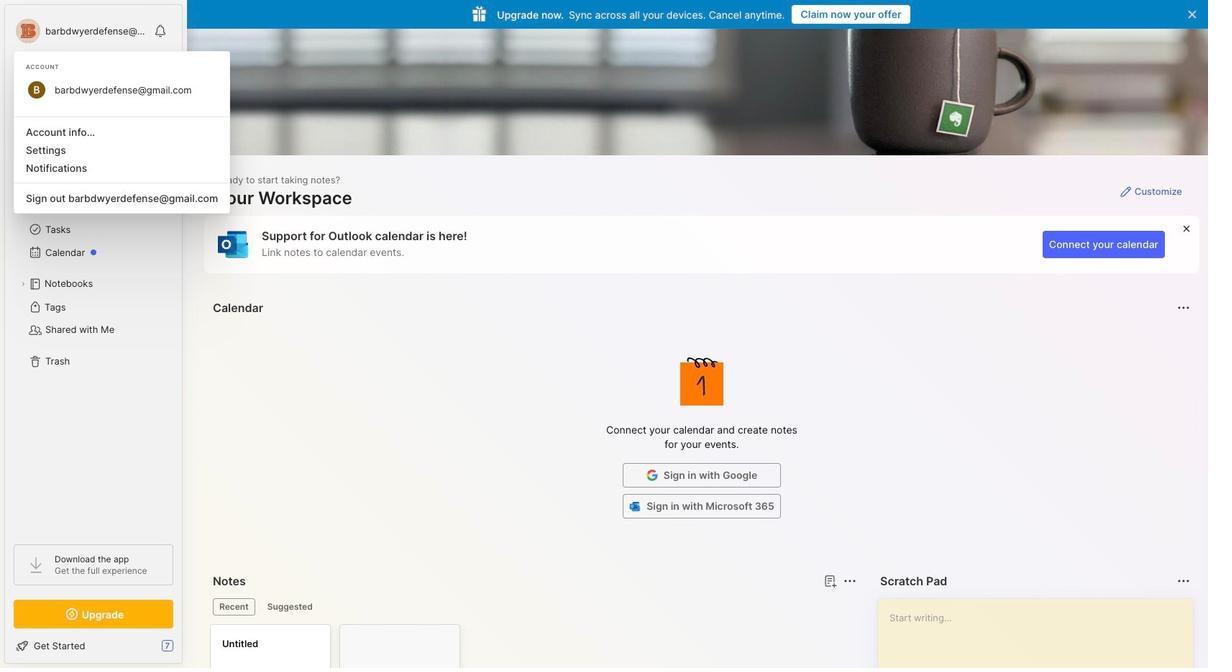 Task type: describe. For each thing, give the bounding box(es) containing it.
tree inside main element
[[5, 140, 182, 531]]

Start writing… text field
[[890, 599, 1192, 668]]

main element
[[0, 0, 187, 668]]

2 tab from the left
[[261, 598, 319, 616]]

expand notebooks image
[[19, 280, 27, 288]]

1 tab from the left
[[213, 598, 255, 616]]

dropdown list menu
[[14, 111, 230, 207]]



Task type: locate. For each thing, give the bounding box(es) containing it.
Account field
[[14, 17, 147, 45]]

Search text field
[[40, 73, 160, 87]]

Help and Learning task checklist field
[[5, 634, 182, 657]]

more actions image
[[841, 572, 859, 590]]

none search field inside main element
[[40, 71, 160, 88]]

1 horizontal spatial tab
[[261, 598, 319, 616]]

0 horizontal spatial tab
[[213, 598, 255, 616]]

More actions field
[[840, 571, 860, 591]]

None search field
[[40, 71, 160, 88]]

tab list
[[213, 598, 854, 616]]

tree
[[5, 140, 182, 531]]

row group
[[210, 624, 469, 668]]

tab
[[213, 598, 255, 616], [261, 598, 319, 616]]

click to collapse image
[[182, 641, 192, 659]]



Task type: vqa. For each thing, say whether or not it's contained in the screenshot.
the on inside the the Note Window element
no



